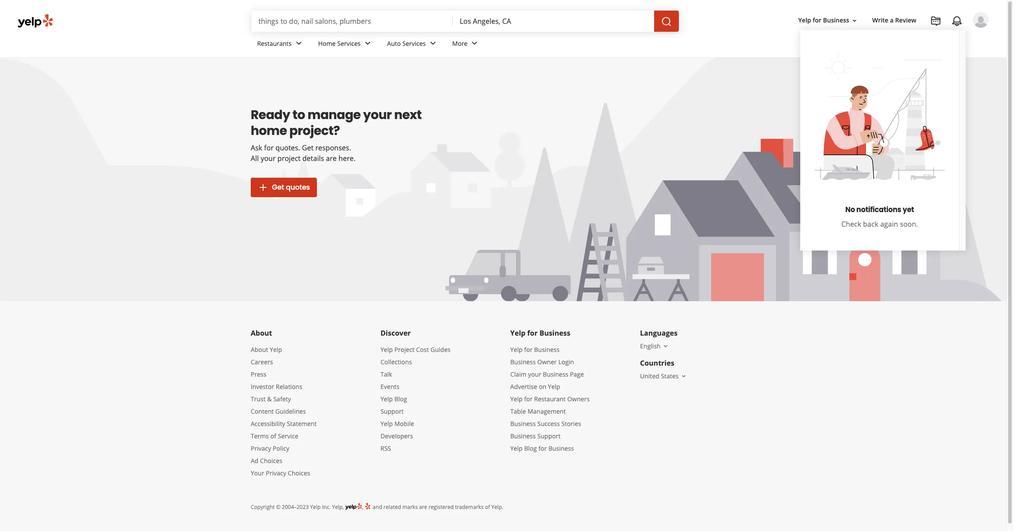 Task type: vqa. For each thing, say whether or not it's contained in the screenshot.
About Yelp link
yes



Task type: locate. For each thing, give the bounding box(es) containing it.
0 vertical spatial 16 chevron down v2 image
[[851, 17, 858, 24]]

0 horizontal spatial blog
[[395, 395, 407, 404]]

0 horizontal spatial 16 chevron down v2 image
[[663, 343, 670, 350]]

notifications image
[[952, 16, 963, 26]]

table management link
[[510, 408, 566, 416]]

services for auto services
[[403, 39, 426, 48]]

0 horizontal spatial are
[[326, 154, 337, 163]]

guidelines
[[275, 408, 306, 416]]

support down yelp blog link
[[381, 408, 404, 416]]

services right auto
[[403, 39, 426, 48]]

1 vertical spatial of
[[485, 504, 490, 511]]

2 vertical spatial your
[[528, 370, 541, 379]]

24 chevron down v2 image
[[294, 38, 304, 49], [363, 38, 373, 49], [428, 38, 438, 49], [469, 38, 480, 49]]

restaurants
[[257, 39, 292, 48]]

1 vertical spatial blog
[[524, 445, 537, 453]]

no
[[846, 205, 855, 215]]

1 horizontal spatial are
[[419, 504, 427, 511]]

24 chevron down v2 image inside the auto services link
[[428, 38, 438, 49]]

yelp for business link
[[510, 346, 560, 354]]

24 chevron down v2 image inside restaurants link
[[294, 38, 304, 49]]

0 horizontal spatial services
[[337, 39, 361, 48]]

1 vertical spatial 16 chevron down v2 image
[[663, 343, 670, 350]]

of
[[271, 432, 276, 441], [485, 504, 490, 511]]

check
[[842, 219, 862, 229]]

get up details
[[302, 143, 314, 153]]

1 about from the top
[[251, 329, 272, 338]]

home
[[251, 122, 287, 140]]

login
[[559, 358, 574, 367]]

1 vertical spatial about
[[251, 346, 268, 354]]

24 chevron down v2 image left auto
[[363, 38, 373, 49]]

blog up the support "link"
[[395, 395, 407, 404]]

2 vertical spatial 16 chevron down v2 image
[[681, 373, 688, 380]]

privacy
[[251, 445, 271, 453], [266, 469, 286, 478]]

16 chevron down v2 image for countries
[[681, 373, 688, 380]]

blog down business support link
[[524, 445, 537, 453]]

2 services from the left
[[403, 39, 426, 48]]

get right 24 add v2 icon
[[272, 182, 284, 193]]

24 chevron down v2 image for auto services
[[428, 38, 438, 49]]

0 vertical spatial about
[[251, 329, 272, 338]]

4 24 chevron down v2 image from the left
[[469, 38, 480, 49]]

Near text field
[[460, 16, 647, 26]]

1 horizontal spatial blog
[[524, 445, 537, 453]]

24 chevron down v2 image inside more link
[[469, 38, 480, 49]]

0 vertical spatial of
[[271, 432, 276, 441]]

1 24 chevron down v2 image from the left
[[294, 38, 304, 49]]

1 horizontal spatial yelp for business
[[799, 16, 850, 24]]

your up advertise on yelp link
[[528, 370, 541, 379]]

about yelp link
[[251, 346, 282, 354]]

2 about from the top
[[251, 346, 268, 354]]

discover
[[381, 329, 411, 338]]

inc.
[[322, 504, 331, 511]]

advertise on yelp link
[[510, 383, 560, 391]]

24 chevron down v2 image inside home services link
[[363, 38, 373, 49]]

Find text field
[[259, 16, 446, 26]]

about up about yelp link
[[251, 329, 272, 338]]

are down responses.
[[326, 154, 337, 163]]

tyler b. image
[[973, 12, 989, 28]]

investor relations link
[[251, 383, 302, 391]]

of left yelp. on the bottom
[[485, 504, 490, 511]]

choices
[[260, 457, 282, 465], [288, 469, 310, 478]]

16 chevron down v2 image right 'states' at the bottom of page
[[681, 373, 688, 380]]

0 vertical spatial get
[[302, 143, 314, 153]]

24 chevron down v2 image for restaurants
[[294, 38, 304, 49]]

registered
[[429, 504, 454, 511]]

rss link
[[381, 445, 391, 453]]

about
[[251, 329, 272, 338], [251, 346, 268, 354]]

investor
[[251, 383, 274, 391]]

16 chevron down v2 image inside united states popup button
[[681, 373, 688, 380]]

0 vertical spatial yelp for business
[[799, 16, 850, 24]]

privacy down ad choices link
[[266, 469, 286, 478]]

1 vertical spatial yelp for business
[[510, 329, 571, 338]]

relations
[[276, 383, 302, 391]]

0 vertical spatial are
[[326, 154, 337, 163]]

for inside button
[[813, 16, 822, 24]]

services for home services
[[337, 39, 361, 48]]

trademarks
[[455, 504, 484, 511]]

blog
[[395, 395, 407, 404], [524, 445, 537, 453]]

error illustration image
[[805, 44, 955, 194]]

yelp for business button
[[795, 13, 862, 28]]

2 none field from the left
[[460, 16, 647, 26]]

are right marks
[[419, 504, 427, 511]]

1 horizontal spatial of
[[485, 504, 490, 511]]

choices down policy
[[288, 469, 310, 478]]

24 chevron down v2 image right 'auto services' at top
[[428, 38, 438, 49]]

get inside "ready to manage your next home project? ask for quotes. get responses. all your project details are here."
[[302, 143, 314, 153]]

0 horizontal spatial yelp for business
[[510, 329, 571, 338]]

for
[[813, 16, 822, 24], [264, 143, 274, 153], [527, 329, 538, 338], [524, 346, 533, 354], [524, 395, 533, 404], [539, 445, 547, 453]]

yelp for restaurant owners link
[[510, 395, 590, 404]]

yelp for business inside button
[[799, 16, 850, 24]]

16 chevron down v2 image
[[851, 17, 858, 24], [663, 343, 670, 350], [681, 373, 688, 380]]

copyright © 2004–2023 yelp inc. yelp,
[[251, 504, 344, 511]]

accessibility
[[251, 420, 285, 428]]

about up careers link
[[251, 346, 268, 354]]

0 horizontal spatial support
[[381, 408, 404, 416]]

yet
[[903, 205, 914, 215]]

privacy down terms on the bottom left of the page
[[251, 445, 271, 453]]

16 chevron down v2 image left write
[[851, 17, 858, 24]]

None field
[[259, 16, 446, 26], [460, 16, 647, 26]]

1 horizontal spatial your
[[363, 106, 392, 124]]

terms
[[251, 432, 269, 441]]

and related marks are registered trademarks of yelp.
[[371, 504, 503, 511]]

1 none field from the left
[[259, 16, 446, 26]]

united states button
[[640, 372, 688, 381]]

trust
[[251, 395, 266, 404]]

0 vertical spatial your
[[363, 106, 392, 124]]

0 vertical spatial blog
[[395, 395, 407, 404]]

1 services from the left
[[337, 39, 361, 48]]

yelp inside about yelp careers press investor relations trust & safety content guidelines accessibility statement terms of service privacy policy ad choices your privacy choices
[[270, 346, 282, 354]]

quotes
[[286, 182, 310, 193]]

1 horizontal spatial none field
[[460, 16, 647, 26]]

0 vertical spatial support
[[381, 408, 404, 416]]

and
[[373, 504, 382, 511]]

2 horizontal spatial your
[[528, 370, 541, 379]]

3 24 chevron down v2 image from the left
[[428, 38, 438, 49]]

press link
[[251, 370, 266, 379]]

ask
[[251, 143, 262, 153]]

0 horizontal spatial none field
[[259, 16, 446, 26]]

more link
[[445, 32, 487, 57]]

search image
[[661, 16, 672, 27]]

16 chevron down v2 image inside english popup button
[[663, 343, 670, 350]]

1 vertical spatial support
[[538, 432, 561, 441]]

project
[[278, 154, 301, 163]]

of up privacy policy link
[[271, 432, 276, 441]]

services
[[337, 39, 361, 48], [403, 39, 426, 48]]

0 horizontal spatial get
[[272, 182, 284, 193]]

support down success
[[538, 432, 561, 441]]

1 horizontal spatial get
[[302, 143, 314, 153]]

blog inside the yelp for business business owner login claim your business page advertise on yelp yelp for restaurant owners table management business success stories business support yelp blog for business
[[524, 445, 537, 453]]

terms of service link
[[251, 432, 298, 441]]

of inside about yelp careers press investor relations trust & safety content guidelines accessibility statement terms of service privacy policy ad choices your privacy choices
[[271, 432, 276, 441]]

yelp blog link
[[381, 395, 407, 404]]

0 vertical spatial privacy
[[251, 445, 271, 453]]

1 vertical spatial your
[[261, 154, 276, 163]]

yelp for business
[[799, 16, 850, 24], [510, 329, 571, 338]]

languages
[[640, 329, 678, 338]]

0 horizontal spatial choices
[[260, 457, 282, 465]]

your
[[363, 106, 392, 124], [261, 154, 276, 163], [528, 370, 541, 379]]

1 horizontal spatial services
[[403, 39, 426, 48]]

0 horizontal spatial of
[[271, 432, 276, 441]]

a
[[890, 16, 894, 24]]

your inside the yelp for business business owner login claim your business page advertise on yelp yelp for restaurant owners table management business success stories business support yelp blog for business
[[528, 370, 541, 379]]

services right home on the left top of page
[[337, 39, 361, 48]]

states
[[661, 372, 679, 381]]

owner
[[538, 358, 557, 367]]

are
[[326, 154, 337, 163], [419, 504, 427, 511]]

1 horizontal spatial support
[[538, 432, 561, 441]]

yelp blog for business link
[[510, 445, 574, 453]]

None search field
[[251, 11, 681, 32]]

claim
[[510, 370, 527, 379]]

get
[[302, 143, 314, 153], [272, 182, 284, 193]]

your left "next"
[[363, 106, 392, 124]]

1 horizontal spatial 16 chevron down v2 image
[[681, 373, 688, 380]]

all
[[251, 154, 259, 163]]

your right all
[[261, 154, 276, 163]]

1 vertical spatial get
[[272, 182, 284, 193]]

soon.
[[900, 219, 918, 229]]

24 chevron down v2 image right restaurants
[[294, 38, 304, 49]]

page
[[570, 370, 584, 379]]

24 chevron down v2 image right more
[[469, 38, 480, 49]]

2 horizontal spatial 16 chevron down v2 image
[[851, 17, 858, 24]]

choices down privacy policy link
[[260, 457, 282, 465]]

1 vertical spatial choices
[[288, 469, 310, 478]]

events
[[381, 383, 400, 391]]

16 chevron down v2 image for languages
[[663, 343, 670, 350]]

ready to manage your next home project? ask for quotes. get responses. all your project details are here.
[[251, 106, 422, 163]]

about for about
[[251, 329, 272, 338]]

statement
[[287, 420, 317, 428]]

about inside about yelp careers press investor relations trust & safety content guidelines accessibility statement terms of service privacy policy ad choices your privacy choices
[[251, 346, 268, 354]]

rss
[[381, 445, 391, 453]]

2 24 chevron down v2 image from the left
[[363, 38, 373, 49]]

16 chevron down v2 image down "languages"
[[663, 343, 670, 350]]



Task type: describe. For each thing, give the bounding box(es) containing it.
claim your business page link
[[510, 370, 584, 379]]

yelp.
[[492, 504, 503, 511]]

1 horizontal spatial choices
[[288, 469, 310, 478]]

ad choices link
[[251, 457, 282, 465]]

success
[[538, 420, 560, 428]]

24 chevron down v2 image for home services
[[363, 38, 373, 49]]

talk link
[[381, 370, 392, 379]]

service
[[278, 432, 298, 441]]

management
[[528, 408, 566, 416]]

1 vertical spatial are
[[419, 504, 427, 511]]

support inside the yelp for business business owner login claim your business page advertise on yelp yelp for restaurant owners table management business success stories business support yelp blog for business
[[538, 432, 561, 441]]

policy
[[273, 445, 289, 453]]

your
[[251, 469, 264, 478]]

auto services
[[387, 39, 426, 48]]

collections link
[[381, 358, 412, 367]]

about for about yelp careers press investor relations trust & safety content guidelines accessibility statement terms of service privacy policy ad choices your privacy choices
[[251, 346, 268, 354]]

again
[[881, 219, 898, 229]]

write
[[873, 16, 889, 24]]

1 vertical spatial privacy
[[266, 469, 286, 478]]

none field find
[[259, 16, 446, 26]]

get quotes button
[[251, 178, 317, 197]]

support inside yelp project cost guides collections talk events yelp blog support yelp mobile developers rss
[[381, 408, 404, 416]]

yelp logo image
[[345, 503, 362, 511]]

developers link
[[381, 432, 413, 441]]

restaurants link
[[250, 32, 311, 57]]

project
[[395, 346, 415, 354]]

support link
[[381, 408, 404, 416]]

0 vertical spatial choices
[[260, 457, 282, 465]]

for inside "ready to manage your next home project? ask for quotes. get responses. all your project details are here."
[[264, 143, 274, 153]]

notifications
[[857, 205, 902, 215]]

are inside "ready to manage your next home project? ask for quotes. get responses. all your project details are here."
[[326, 154, 337, 163]]

yelp burst image
[[365, 503, 371, 510]]

events link
[[381, 383, 400, 391]]

user actions element
[[792, 11, 1001, 251]]

yelp for business business owner login claim your business page advertise on yelp yelp for restaurant owners table management business success stories business support yelp blog for business
[[510, 346, 590, 453]]

talk
[[381, 370, 392, 379]]

business inside button
[[823, 16, 850, 24]]

next
[[394, 106, 422, 124]]

get quotes
[[272, 182, 310, 193]]

yelp project cost guides link
[[381, 346, 451, 354]]

countries
[[640, 359, 675, 368]]

2004–2023
[[282, 504, 309, 511]]

ad
[[251, 457, 259, 465]]

business categories element
[[250, 32, 989, 57]]

united
[[640, 372, 660, 381]]

manage
[[308, 106, 361, 124]]

trust & safety link
[[251, 395, 291, 404]]

mobile
[[395, 420, 414, 428]]

developers
[[381, 432, 413, 441]]

careers link
[[251, 358, 273, 367]]

related
[[384, 504, 401, 511]]

english
[[640, 342, 661, 351]]

business support link
[[510, 432, 561, 441]]

0 horizontal spatial your
[[261, 154, 276, 163]]

write a review link
[[869, 13, 920, 28]]

blog inside yelp project cost guides collections talk events yelp blog support yelp mobile developers rss
[[395, 395, 407, 404]]

careers
[[251, 358, 273, 367]]

press
[[251, 370, 266, 379]]

projects image
[[931, 16, 941, 26]]

16 chevron down v2 image inside yelp for business button
[[851, 17, 858, 24]]

restaurant
[[534, 395, 566, 404]]

on
[[539, 383, 547, 391]]

auto
[[387, 39, 401, 48]]

24 add v2 image
[[258, 182, 268, 193]]

business success stories link
[[510, 420, 581, 428]]

yelp project cost guides collections talk events yelp blog support yelp mobile developers rss
[[381, 346, 451, 453]]

english button
[[640, 342, 670, 351]]

advertise
[[510, 383, 537, 391]]

yelp,
[[332, 504, 344, 511]]

,
[[362, 504, 365, 511]]

©
[[276, 504, 281, 511]]

safety
[[273, 395, 291, 404]]

home services link
[[311, 32, 380, 57]]

responses.
[[315, 143, 351, 153]]

table
[[510, 408, 526, 416]]

cost
[[416, 346, 429, 354]]

ready
[[251, 106, 290, 124]]

home services
[[318, 39, 361, 48]]

privacy policy link
[[251, 445, 289, 453]]

your privacy choices link
[[251, 469, 310, 478]]

here.
[[339, 154, 356, 163]]

content guidelines link
[[251, 408, 306, 416]]

collections
[[381, 358, 412, 367]]

owners
[[567, 395, 590, 404]]

yelp inside button
[[799, 16, 811, 24]]

content
[[251, 408, 274, 416]]

no notifications yet check back again soon.
[[842, 205, 918, 229]]

none field near
[[460, 16, 647, 26]]

business owner login link
[[510, 358, 574, 367]]

24 chevron down v2 image for more
[[469, 38, 480, 49]]

quotes.
[[276, 143, 300, 153]]

project?
[[289, 122, 340, 140]]

about yelp careers press investor relations trust & safety content guidelines accessibility statement terms of service privacy policy ad choices your privacy choices
[[251, 346, 317, 478]]

back
[[863, 219, 879, 229]]

stories
[[562, 420, 581, 428]]

copyright
[[251, 504, 275, 511]]

get inside button
[[272, 182, 284, 193]]



